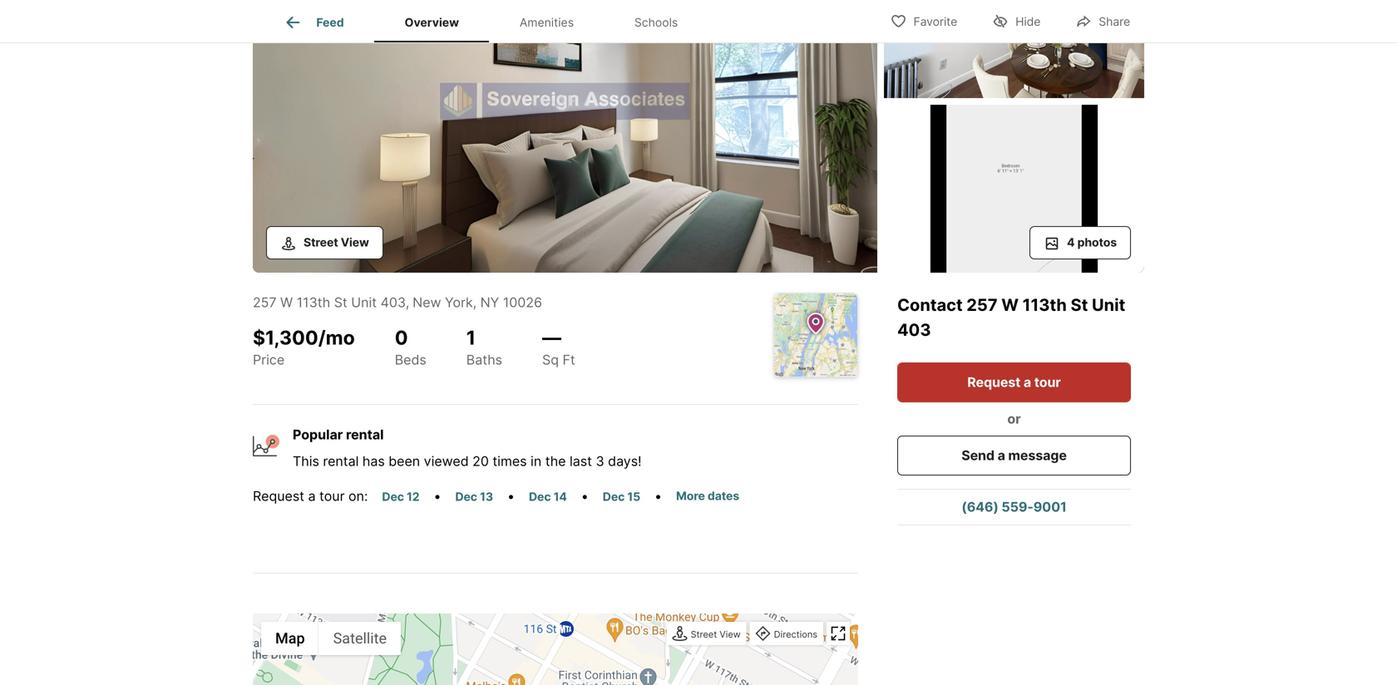 Task type: locate. For each thing, give the bounding box(es) containing it.
(646) 559-9001 link
[[898, 490, 1131, 525]]

a for request a tour
[[1024, 374, 1032, 391]]

schools tab
[[604, 2, 708, 42]]

w up the $1,300
[[280, 294, 293, 311]]

9001
[[1034, 499, 1067, 515]]

1 horizontal spatial street view
[[691, 629, 741, 640]]

0 horizontal spatial 257
[[253, 294, 277, 311]]

0 horizontal spatial ,
[[406, 294, 409, 311]]

113th
[[297, 294, 330, 311], [1023, 295, 1067, 315]]

satellite
[[333, 630, 387, 648]]

• for dec 13
[[507, 488, 515, 505]]

send a message button
[[898, 436, 1131, 476]]

days!
[[608, 453, 642, 470]]

12
[[407, 490, 420, 504]]

rental
[[346, 427, 384, 443], [323, 453, 359, 470]]

york
[[445, 294, 473, 311]]

(646)
[[962, 499, 999, 515]]

in
[[531, 453, 542, 470]]

0 vertical spatial tour
[[1035, 374, 1061, 391]]

0 horizontal spatial unit
[[351, 294, 377, 311]]

1 unit from the left
[[351, 294, 377, 311]]

a down this
[[308, 488, 316, 505]]

0 vertical spatial a
[[1024, 374, 1032, 391]]

•
[[434, 488, 441, 505], [507, 488, 515, 505], [581, 488, 589, 505], [655, 488, 662, 505]]

0 horizontal spatial 403
[[381, 294, 406, 311]]

1 horizontal spatial a
[[998, 448, 1005, 464]]

4 photos button
[[1030, 226, 1131, 260]]

request down this
[[253, 488, 304, 505]]

send
[[962, 448, 995, 464]]

request up or
[[968, 374, 1021, 391]]

tour left 'on:'
[[319, 488, 345, 505]]

$1,300
[[253, 326, 318, 349]]

• for dec 15
[[655, 488, 662, 505]]

image image
[[253, 0, 878, 273], [884, 0, 1145, 98], [884, 105, 1145, 273]]

popular
[[293, 427, 343, 443]]

0 vertical spatial street
[[304, 235, 338, 250]]

,
[[406, 294, 409, 311], [473, 294, 477, 311]]

• right 14
[[581, 488, 589, 505]]

2 113th from the left
[[1023, 295, 1067, 315]]

3 dec from the left
[[529, 490, 551, 504]]

dec inside dec 12 button
[[382, 490, 404, 504]]

st
[[334, 294, 347, 311], [1071, 295, 1088, 315]]

, left ny
[[473, 294, 477, 311]]

street
[[304, 235, 338, 250], [691, 629, 717, 640]]

st up the /mo
[[334, 294, 347, 311]]

1 horizontal spatial street
[[691, 629, 717, 640]]

street view
[[304, 235, 369, 250], [691, 629, 741, 640]]

amenities tab
[[489, 2, 604, 42]]

view left directions button
[[720, 629, 741, 640]]

request inside request a tour button
[[968, 374, 1021, 391]]

0 beds
[[395, 326, 427, 368]]

dec inside dec 13 button
[[455, 490, 477, 504]]

unit down photos
[[1092, 295, 1126, 315]]

a down "257 w 113th st unit 403" on the top of the page
[[1024, 374, 1032, 391]]

ny
[[480, 294, 499, 311]]

0 horizontal spatial 113th
[[297, 294, 330, 311]]

dec 14 button
[[522, 487, 575, 507]]

tour for request a tour on:
[[319, 488, 345, 505]]

1 horizontal spatial 403
[[898, 320, 931, 340]]

0 vertical spatial street view
[[304, 235, 369, 250]]

map region
[[175, 575, 1026, 685]]

rental down the popular rental
[[323, 453, 359, 470]]

2 , from the left
[[473, 294, 477, 311]]

0 horizontal spatial request
[[253, 488, 304, 505]]

1 , from the left
[[406, 294, 409, 311]]

1 113th from the left
[[297, 294, 330, 311]]

2 dec from the left
[[455, 490, 477, 504]]

rental for this
[[323, 453, 359, 470]]

0 vertical spatial 403
[[381, 294, 406, 311]]

1 st from the left
[[334, 294, 347, 311]]

1 • from the left
[[434, 488, 441, 505]]

113th up the /mo
[[297, 294, 330, 311]]

1 horizontal spatial tour
[[1035, 374, 1061, 391]]

1 vertical spatial 403
[[898, 320, 931, 340]]

1 horizontal spatial ,
[[473, 294, 477, 311]]

tab list
[[253, 0, 722, 42]]

feed
[[316, 15, 344, 29]]

2 257 from the left
[[967, 295, 998, 315]]

1 horizontal spatial 257
[[967, 295, 998, 315]]

w for 257 w 113th st unit 403
[[1002, 295, 1019, 315]]

—
[[542, 326, 562, 349]]

0 horizontal spatial street view button
[[266, 226, 383, 260]]

0 horizontal spatial w
[[280, 294, 293, 311]]

1 vertical spatial rental
[[323, 453, 359, 470]]

(646) 559-9001
[[962, 499, 1067, 515]]

2 st from the left
[[1071, 295, 1088, 315]]

0 horizontal spatial tour
[[319, 488, 345, 505]]

dec inside dec 15 button
[[603, 490, 625, 504]]

unit for 257 w 113th st unit 403 , new york , ny 10026
[[351, 294, 377, 311]]

times
[[493, 453, 527, 470]]

1 vertical spatial tour
[[319, 488, 345, 505]]

2 vertical spatial a
[[308, 488, 316, 505]]

rental up has
[[346, 427, 384, 443]]

0 horizontal spatial view
[[341, 235, 369, 250]]

dec 13 button
[[448, 487, 501, 507]]

14
[[554, 490, 567, 504]]

1 vertical spatial request
[[253, 488, 304, 505]]

1 257 from the left
[[253, 294, 277, 311]]

• right the 15
[[655, 488, 662, 505]]

tour inside request a tour button
[[1035, 374, 1061, 391]]

0 horizontal spatial street view
[[304, 235, 369, 250]]

favorite
[[914, 15, 958, 29]]

unit
[[351, 294, 377, 311], [1092, 295, 1126, 315]]

w for 257 w 113th st unit 403 , new york , ny 10026
[[280, 294, 293, 311]]

dec 15
[[603, 490, 641, 504]]

4 photos
[[1067, 235, 1117, 250]]

403 down contact
[[898, 320, 931, 340]]

2 horizontal spatial a
[[1024, 374, 1032, 391]]

dates
[[708, 489, 740, 503]]

2 unit from the left
[[1092, 295, 1126, 315]]

dec
[[382, 490, 404, 504], [455, 490, 477, 504], [529, 490, 551, 504], [603, 490, 625, 504]]

more
[[676, 489, 705, 503]]

1 horizontal spatial st
[[1071, 295, 1088, 315]]

1 vertical spatial street view button
[[668, 624, 745, 646]]

dec 15 button
[[595, 487, 648, 507]]

• for dec 12
[[434, 488, 441, 505]]

dec left 14
[[529, 490, 551, 504]]

0 vertical spatial rental
[[346, 427, 384, 443]]

view up 257 w 113th st unit 403 , new york , ny 10026
[[341, 235, 369, 250]]

a right send
[[998, 448, 1005, 464]]

overview
[[405, 15, 459, 29]]

2 w from the left
[[1002, 295, 1019, 315]]

on:
[[349, 488, 368, 505]]

113th down the 4 photos button
[[1023, 295, 1067, 315]]

1 horizontal spatial 113th
[[1023, 295, 1067, 315]]

1 horizontal spatial request
[[968, 374, 1021, 391]]

3 • from the left
[[581, 488, 589, 505]]

dec inside dec 14 button
[[529, 490, 551, 504]]

dec left the 15
[[603, 490, 625, 504]]

view
[[341, 235, 369, 250], [720, 629, 741, 640]]

257 w 113th st unit 403
[[898, 295, 1126, 340]]

viewed
[[424, 453, 469, 470]]

unit inside "257 w 113th st unit 403"
[[1092, 295, 1126, 315]]

unit for 257 w 113th st unit 403
[[1092, 295, 1126, 315]]

0 vertical spatial request
[[968, 374, 1021, 391]]

113th inside "257 w 113th st unit 403"
[[1023, 295, 1067, 315]]

hide button
[[978, 4, 1055, 38]]

menu bar
[[261, 622, 401, 655]]

unit up the /mo
[[351, 294, 377, 311]]

a
[[1024, 374, 1032, 391], [998, 448, 1005, 464], [308, 488, 316, 505]]

map
[[275, 630, 305, 648]]

1 dec from the left
[[382, 490, 404, 504]]

dec left 13
[[455, 490, 477, 504]]

schools
[[635, 15, 678, 29]]

price
[[253, 352, 285, 368]]

, left new
[[406, 294, 409, 311]]

• right '12'
[[434, 488, 441, 505]]

1 horizontal spatial unit
[[1092, 295, 1126, 315]]

st down the 4 photos button
[[1071, 295, 1088, 315]]

amenities
[[520, 15, 574, 29]]

send a message
[[962, 448, 1067, 464]]

403 left new
[[381, 294, 406, 311]]

1 horizontal spatial street view button
[[668, 624, 745, 646]]

this
[[293, 453, 319, 470]]

0 horizontal spatial street
[[304, 235, 338, 250]]

0 horizontal spatial st
[[334, 294, 347, 311]]

• right 13
[[507, 488, 515, 505]]

dec 12 button
[[375, 487, 427, 507]]

street view button
[[266, 226, 383, 260], [668, 624, 745, 646]]

$1,300 /mo price
[[253, 326, 355, 368]]

2 • from the left
[[507, 488, 515, 505]]

257
[[253, 294, 277, 311], [967, 295, 998, 315]]

1 horizontal spatial w
[[1002, 295, 1019, 315]]

403 inside "257 w 113th st unit 403"
[[898, 320, 931, 340]]

257 inside "257 w 113th st unit 403"
[[967, 295, 998, 315]]

w
[[280, 294, 293, 311], [1002, 295, 1019, 315]]

1 vertical spatial a
[[998, 448, 1005, 464]]

w up request a tour at the bottom of page
[[1002, 295, 1019, 315]]

this rental has been viewed 20 times in the last 3 days!
[[293, 453, 642, 470]]

new
[[413, 294, 441, 311]]

w inside "257 w 113th st unit 403"
[[1002, 295, 1019, 315]]

request
[[968, 374, 1021, 391], [253, 488, 304, 505]]

403
[[381, 294, 406, 311], [898, 320, 931, 340]]

st inside "257 w 113th st unit 403"
[[1071, 295, 1088, 315]]

tour up message
[[1035, 374, 1061, 391]]

hide
[[1016, 15, 1041, 29]]

1 w from the left
[[280, 294, 293, 311]]

4 • from the left
[[655, 488, 662, 505]]

15
[[627, 490, 641, 504]]

1 horizontal spatial view
[[720, 629, 741, 640]]

dec left '12'
[[382, 490, 404, 504]]

message
[[1008, 448, 1067, 464]]

sq
[[542, 352, 559, 368]]

1 vertical spatial street
[[691, 629, 717, 640]]

a for send a message
[[998, 448, 1005, 464]]

4 dec from the left
[[603, 490, 625, 504]]

0 horizontal spatial a
[[308, 488, 316, 505]]

— sq ft
[[542, 326, 575, 368]]



Task type: vqa. For each thing, say whether or not it's contained in the screenshot.
the chat
no



Task type: describe. For each thing, give the bounding box(es) containing it.
1 vertical spatial view
[[720, 629, 741, 640]]

tab list containing feed
[[253, 0, 722, 42]]

share button
[[1062, 4, 1145, 38]]

directions
[[774, 629, 818, 640]]

directions button
[[752, 624, 822, 646]]

559-
[[1002, 499, 1034, 515]]

contact
[[898, 295, 967, 315]]

request for request a tour
[[968, 374, 1021, 391]]

257 w 113th st unit 403 , new york , ny 10026
[[253, 294, 542, 311]]

feed link
[[283, 12, 344, 32]]

4
[[1067, 235, 1075, 250]]

overview tab
[[374, 2, 489, 42]]

403 for 257 w 113th st unit 403 , new york , ny 10026
[[381, 294, 406, 311]]

request a tour button
[[898, 363, 1131, 403]]

satellite button
[[319, 622, 401, 655]]

menu bar containing map
[[261, 622, 401, 655]]

been
[[389, 453, 420, 470]]

257 for 257 w 113th st unit 403
[[967, 295, 998, 315]]

map entry image
[[774, 294, 858, 377]]

has
[[363, 453, 385, 470]]

0 vertical spatial view
[[341, 235, 369, 250]]

popular rental
[[293, 427, 384, 443]]

403 for 257 w 113th st unit 403
[[898, 320, 931, 340]]

more dates button
[[669, 487, 747, 506]]

13
[[480, 490, 493, 504]]

0
[[395, 326, 408, 349]]

beds
[[395, 352, 427, 368]]

share
[[1099, 15, 1130, 29]]

dec for dec 12
[[382, 490, 404, 504]]

/mo
[[318, 326, 355, 349]]

st for 257 w 113th st unit 403 , new york , ny 10026
[[334, 294, 347, 311]]

request a tour
[[968, 374, 1061, 391]]

tour for request a tour
[[1035, 374, 1061, 391]]

1
[[466, 326, 476, 349]]

10026
[[503, 294, 542, 311]]

0 vertical spatial street view button
[[266, 226, 383, 260]]

more dates
[[676, 489, 740, 503]]

ft
[[563, 352, 575, 368]]

113th for 257 w 113th st unit 403 , new york , ny 10026
[[297, 294, 330, 311]]

favorite button
[[876, 4, 972, 38]]

1 vertical spatial street view
[[691, 629, 741, 640]]

or
[[1008, 411, 1021, 427]]

3
[[596, 453, 604, 470]]

dec for dec 14
[[529, 490, 551, 504]]

dec 12
[[382, 490, 420, 504]]

photos
[[1078, 235, 1117, 250]]

the
[[545, 453, 566, 470]]

map button
[[261, 622, 319, 655]]

request for request a tour on:
[[253, 488, 304, 505]]

last
[[570, 453, 592, 470]]

(646) 559-9001 button
[[898, 490, 1131, 525]]

113th for 257 w 113th st unit 403
[[1023, 295, 1067, 315]]

rental for popular
[[346, 427, 384, 443]]

1 baths
[[466, 326, 502, 368]]

a for request a tour on:
[[308, 488, 316, 505]]

baths
[[466, 352, 502, 368]]

dec 13
[[455, 490, 493, 504]]

request a tour on:
[[253, 488, 368, 505]]

st for 257 w 113th st unit 403
[[1071, 295, 1088, 315]]

dec for dec 13
[[455, 490, 477, 504]]

dec for dec 15
[[603, 490, 625, 504]]

dec 14
[[529, 490, 567, 504]]

20
[[473, 453, 489, 470]]

257 for 257 w 113th st unit 403 , new york , ny 10026
[[253, 294, 277, 311]]

• for dec 14
[[581, 488, 589, 505]]



